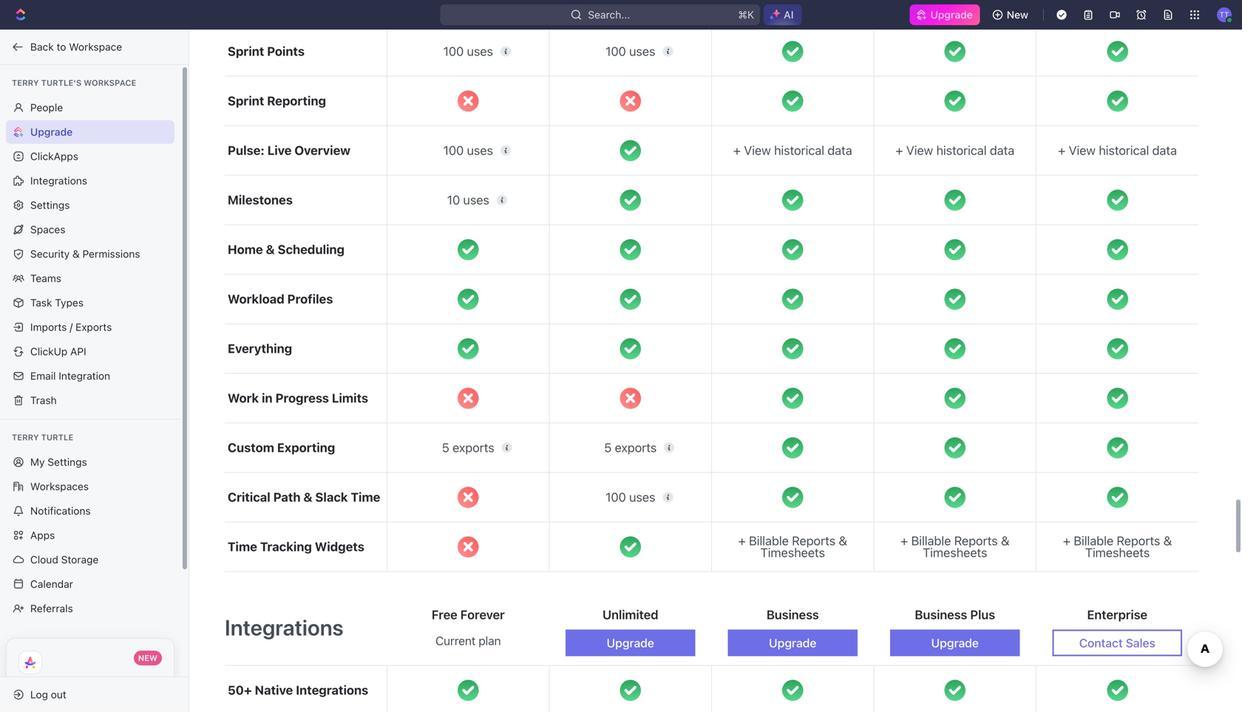Task type: locate. For each thing, give the bounding box(es) containing it.
2 horizontal spatial view
[[1069, 143, 1096, 158]]

0 horizontal spatial timesheets
[[761, 545, 825, 560]]

1 horizontal spatial 5
[[604, 440, 612, 455]]

3 + billable reports & timesheets from the left
[[1063, 534, 1172, 560]]

billable
[[749, 534, 789, 548], [912, 534, 951, 548], [1074, 534, 1114, 548]]

terry for people
[[12, 78, 39, 88]]

profiles
[[287, 292, 333, 306]]

2 vertical spatial integrations
[[296, 683, 368, 698]]

1 view from the left
[[744, 143, 771, 158]]

1 vertical spatial terry
[[12, 433, 39, 442]]

settings
[[30, 199, 70, 211], [48, 456, 87, 468]]

2 horizontal spatial upgrade button
[[890, 630, 1020, 656]]

sprint up pulse:
[[228, 94, 264, 108]]

reports
[[792, 534, 836, 548], [955, 534, 998, 548], [1117, 534, 1161, 548]]

terry
[[12, 78, 39, 88], [12, 433, 39, 442]]

plan
[[479, 634, 501, 648]]

settings up spaces
[[30, 199, 70, 211]]

0 horizontal spatial 5
[[442, 440, 449, 455]]

api
[[70, 345, 86, 358]]

settings up "workspaces" on the bottom of page
[[48, 456, 87, 468]]

widgets
[[315, 540, 365, 554]]

native
[[255, 683, 293, 698]]

uses for milestones
[[463, 193, 489, 207]]

1 horizontal spatial + billable reports & timesheets
[[901, 534, 1010, 560]]

workload profiles
[[228, 292, 333, 306]]

1 horizontal spatial billable
[[912, 534, 951, 548]]

integrations down the clickapps
[[30, 175, 87, 187]]

home
[[228, 242, 263, 257]]

1 business from the left
[[767, 608, 819, 622]]

100 uses
[[443, 44, 493, 59], [606, 44, 656, 59], [443, 143, 493, 158], [606, 490, 656, 504]]

ai button
[[764, 4, 802, 25]]

uses
[[467, 44, 493, 59], [629, 44, 656, 59], [467, 143, 493, 158], [463, 193, 489, 207], [629, 490, 656, 504]]

0 vertical spatial integrations
[[30, 175, 87, 187]]

slack
[[315, 490, 348, 505]]

uses for pulse: live overview
[[467, 143, 493, 158]]

2 sprint from the top
[[228, 94, 264, 108]]

3 billable from the left
[[1074, 534, 1114, 548]]

workspaces link
[[6, 475, 175, 498]]

workspace
[[69, 41, 122, 53], [84, 78, 136, 88]]

3 historical from the left
[[1099, 143, 1149, 158]]

1 vertical spatial upgrade link
[[6, 120, 175, 144]]

0 horizontal spatial exports
[[453, 440, 495, 455]]

forever
[[461, 608, 505, 622]]

0 horizontal spatial + billable reports & timesheets
[[738, 534, 847, 560]]

1 vertical spatial new
[[138, 653, 158, 663]]

2 horizontal spatial data
[[1153, 143, 1177, 158]]

0 horizontal spatial view
[[744, 143, 771, 158]]

workload
[[228, 292, 285, 306]]

data
[[828, 143, 852, 158], [990, 143, 1015, 158], [1153, 143, 1177, 158]]

scheduling
[[278, 242, 345, 257]]

apps link
[[6, 524, 175, 547]]

0 vertical spatial close image
[[458, 90, 479, 112]]

2 horizontal spatial reports
[[1117, 534, 1161, 548]]

0 horizontal spatial billable
[[749, 534, 789, 548]]

unlimited
[[603, 608, 659, 622]]

0 horizontal spatial business
[[767, 608, 819, 622]]

1 timesheets from the left
[[761, 545, 825, 560]]

2 business from the left
[[915, 608, 968, 622]]

10
[[447, 193, 460, 207]]

ai
[[784, 9, 794, 21]]

referrals link
[[6, 597, 175, 620]]

back to workspace button
[[6, 35, 175, 59]]

pulse: live overview
[[228, 143, 351, 158]]

1 data from the left
[[828, 143, 852, 158]]

0 vertical spatial terry
[[12, 78, 39, 88]]

1 horizontal spatial upgrade link
[[910, 4, 980, 25]]

upgrade link
[[910, 4, 980, 25], [6, 120, 175, 144]]

0 horizontal spatial new
[[138, 653, 158, 663]]

uses for sprint points
[[467, 44, 493, 59]]

2 horizontal spatial billable
[[1074, 534, 1114, 548]]

out
[[51, 689, 66, 701]]

in
[[262, 391, 273, 405]]

0 horizontal spatial upgrade button
[[566, 630, 696, 656]]

+
[[733, 143, 741, 158], [896, 143, 903, 158], [1058, 143, 1066, 158], [738, 534, 746, 548], [901, 534, 908, 548], [1063, 534, 1071, 548]]

turtle
[[41, 433, 73, 442]]

settings link
[[6, 193, 175, 217]]

calendar
[[30, 578, 73, 590]]

check image
[[945, 90, 966, 112], [1107, 90, 1128, 112], [620, 140, 641, 161], [945, 190, 966, 211], [1107, 190, 1128, 211], [458, 239, 479, 260], [620, 239, 641, 260], [782, 239, 804, 260], [458, 289, 479, 310], [620, 289, 641, 310], [945, 289, 966, 310], [782, 388, 804, 409], [1107, 388, 1128, 409], [782, 437, 804, 458], [945, 437, 966, 458], [1107, 437, 1128, 458], [782, 487, 804, 508], [458, 680, 479, 701], [782, 680, 804, 701], [945, 680, 966, 701], [1107, 680, 1128, 701]]

50+
[[228, 683, 252, 698]]

2 billable from the left
[[912, 534, 951, 548]]

integrations right native
[[296, 683, 368, 698]]

custom
[[228, 441, 274, 455]]

home & scheduling
[[228, 242, 345, 257]]

0 vertical spatial new
[[1007, 9, 1029, 21]]

upgrade button for unlimited
[[566, 630, 696, 656]]

0 horizontal spatial upgrade link
[[6, 120, 175, 144]]

2 horizontal spatial + view historical data
[[1058, 143, 1177, 158]]

email
[[30, 370, 56, 382]]

2 view from the left
[[907, 143, 933, 158]]

contact
[[1080, 636, 1123, 650]]

upgrade link left 'new' button
[[910, 4, 980, 25]]

1 vertical spatial sprint
[[228, 94, 264, 108]]

1 horizontal spatial + view historical data
[[896, 143, 1015, 158]]

live
[[267, 143, 292, 158]]

close image
[[458, 90, 479, 112], [458, 536, 479, 558]]

imports / exports link
[[6, 315, 175, 339]]

3 upgrade button from the left
[[890, 630, 1020, 656]]

1 sprint from the top
[[228, 44, 264, 59]]

imports
[[30, 321, 67, 333]]

task types link
[[6, 291, 175, 315]]

upgrade button for business
[[728, 630, 858, 656]]

workspace inside button
[[69, 41, 122, 53]]

workspace for terry turtle's workspace
[[84, 78, 136, 88]]

1 horizontal spatial time
[[351, 490, 380, 505]]

people link
[[6, 96, 175, 119]]

0 horizontal spatial data
[[828, 143, 852, 158]]

2 upgrade button from the left
[[728, 630, 858, 656]]

trash
[[30, 394, 57, 406]]

people
[[30, 101, 63, 114]]

1 horizontal spatial new
[[1007, 9, 1029, 21]]

exports
[[76, 321, 112, 333]]

1 + view historical data from the left
[[733, 143, 852, 158]]

0 horizontal spatial + view historical data
[[733, 143, 852, 158]]

1 horizontal spatial business
[[915, 608, 968, 622]]

time right slack
[[351, 490, 380, 505]]

2 close image from the top
[[458, 536, 479, 558]]

1 horizontal spatial historical
[[937, 143, 987, 158]]

upgrade link up clickapps link at the top of the page
[[6, 120, 175, 144]]

new inside button
[[1007, 9, 1029, 21]]

1 horizontal spatial data
[[990, 143, 1015, 158]]

2 horizontal spatial + billable reports & timesheets
[[1063, 534, 1172, 560]]

1 horizontal spatial timesheets
[[923, 545, 988, 560]]

2 terry from the top
[[12, 433, 39, 442]]

0 horizontal spatial 5 exports
[[442, 440, 495, 455]]

contact sales
[[1080, 636, 1156, 650]]

custom exporting
[[228, 441, 335, 455]]

free
[[432, 608, 458, 622]]

0 vertical spatial sprint
[[228, 44, 264, 59]]

2 horizontal spatial timesheets
[[1086, 545, 1150, 560]]

workspace up people link
[[84, 78, 136, 88]]

0 vertical spatial workspace
[[69, 41, 122, 53]]

2 historical from the left
[[937, 143, 987, 158]]

terry turtle's workspace
[[12, 78, 136, 88]]

integrations up native
[[225, 615, 344, 640]]

permissions
[[83, 248, 140, 260]]

1 horizontal spatial reports
[[955, 534, 998, 548]]

integration
[[59, 370, 110, 382]]

close image for sprint reporting
[[458, 90, 479, 112]]

close image
[[620, 90, 641, 112], [458, 388, 479, 409], [620, 388, 641, 409], [458, 487, 479, 508]]

1 horizontal spatial upgrade button
[[728, 630, 858, 656]]

2 reports from the left
[[955, 534, 998, 548]]

2 horizontal spatial historical
[[1099, 143, 1149, 158]]

business
[[767, 608, 819, 622], [915, 608, 968, 622]]

log out
[[30, 689, 66, 701]]

0 horizontal spatial time
[[228, 540, 257, 554]]

trash link
[[6, 389, 175, 412]]

check image
[[782, 41, 804, 62], [945, 41, 966, 62], [1107, 41, 1128, 62], [782, 90, 804, 112], [620, 190, 641, 211], [782, 190, 804, 211], [945, 239, 966, 260], [1107, 239, 1128, 260], [782, 289, 804, 310], [1107, 289, 1128, 310], [458, 338, 479, 359], [620, 338, 641, 359], [782, 338, 804, 359], [945, 338, 966, 359], [1107, 338, 1128, 359], [945, 388, 966, 409], [945, 487, 966, 508], [1107, 487, 1128, 508], [620, 536, 641, 558], [620, 680, 641, 701]]

1 horizontal spatial exports
[[615, 440, 657, 455]]

1 vertical spatial settings
[[48, 456, 87, 468]]

workspace right to
[[69, 41, 122, 53]]

1 vertical spatial close image
[[458, 536, 479, 558]]

calendar link
[[6, 572, 175, 596]]

0 horizontal spatial reports
[[792, 534, 836, 548]]

upgrade
[[931, 9, 973, 21], [30, 126, 73, 138], [607, 636, 654, 650], [769, 636, 817, 650], [932, 636, 979, 650]]

terry up people
[[12, 78, 39, 88]]

1 terry from the top
[[12, 78, 39, 88]]

1 + billable reports & timesheets from the left
[[738, 534, 847, 560]]

integrations
[[30, 175, 87, 187], [225, 615, 344, 640], [296, 683, 368, 698]]

log
[[30, 689, 48, 701]]

1 horizontal spatial view
[[907, 143, 933, 158]]

sprint reporting
[[228, 94, 326, 108]]

back to workspace
[[30, 41, 122, 53]]

time left 'tracking' at the left bottom
[[228, 540, 257, 554]]

1 horizontal spatial 5 exports
[[604, 440, 657, 455]]

exports
[[453, 440, 495, 455], [615, 440, 657, 455]]

1 upgrade button from the left
[[566, 630, 696, 656]]

1 close image from the top
[[458, 90, 479, 112]]

terry up the my
[[12, 433, 39, 442]]

security & permissions
[[30, 248, 140, 260]]

1 vertical spatial workspace
[[84, 78, 136, 88]]

0 horizontal spatial historical
[[774, 143, 825, 158]]

new
[[1007, 9, 1029, 21], [138, 653, 158, 663]]

apps
[[30, 529, 55, 541]]

time
[[351, 490, 380, 505], [228, 540, 257, 554]]

1 exports from the left
[[453, 440, 495, 455]]

3 timesheets from the left
[[1086, 545, 1150, 560]]

1 vertical spatial time
[[228, 540, 257, 554]]

sprint left points
[[228, 44, 264, 59]]

exporting
[[277, 441, 335, 455]]



Task type: vqa. For each thing, say whether or not it's contained in the screenshot.
rightmost SPACE, , element
no



Task type: describe. For each thing, give the bounding box(es) containing it.
notifications
[[30, 505, 91, 517]]

1 historical from the left
[[774, 143, 825, 158]]

1 5 exports from the left
[[442, 440, 495, 455]]

overview
[[295, 143, 351, 158]]

0 vertical spatial time
[[351, 490, 380, 505]]

1 billable from the left
[[749, 534, 789, 548]]

clickapps link
[[6, 145, 175, 168]]

3 + view historical data from the left
[[1058, 143, 1177, 158]]

business for business
[[767, 608, 819, 622]]

plus
[[971, 608, 996, 622]]

1 vertical spatial integrations
[[225, 615, 344, 640]]

search...
[[588, 9, 630, 21]]

upgrade for business
[[769, 636, 817, 650]]

to
[[57, 41, 66, 53]]

storage
[[61, 554, 99, 566]]

types
[[55, 297, 84, 309]]

1 reports from the left
[[792, 534, 836, 548]]

upgrade button for business plus
[[890, 630, 1020, 656]]

my
[[30, 456, 45, 468]]

sprint for sprint points
[[228, 44, 264, 59]]

everything
[[228, 341, 292, 356]]

sprint points
[[228, 44, 305, 59]]

0 vertical spatial settings
[[30, 199, 70, 211]]

business for business plus
[[915, 608, 968, 622]]

work in progress limits
[[228, 391, 368, 405]]

clickup api link
[[6, 340, 175, 363]]

upgrade for unlimited
[[607, 636, 654, 650]]

sprint for sprint reporting
[[228, 94, 264, 108]]

my settings
[[30, 456, 87, 468]]

path
[[273, 490, 301, 505]]

teams link
[[6, 267, 175, 290]]

current plan
[[436, 634, 501, 648]]

new button
[[986, 3, 1038, 27]]

current
[[436, 634, 476, 648]]

progress
[[275, 391, 329, 405]]

email integration link
[[6, 364, 175, 388]]

teams
[[30, 272, 61, 284]]

1 5 from the left
[[442, 440, 449, 455]]

2 exports from the left
[[615, 440, 657, 455]]

0 vertical spatial upgrade link
[[910, 4, 980, 25]]

work
[[228, 391, 259, 405]]

tt
[[1220, 10, 1229, 19]]

spaces link
[[6, 218, 175, 241]]

contact sales button
[[1053, 630, 1183, 656]]

email integration
[[30, 370, 110, 382]]

imports / exports
[[30, 321, 112, 333]]

terry turtle
[[12, 433, 73, 442]]

workspace for back to workspace
[[69, 41, 122, 53]]

points
[[267, 44, 305, 59]]

clickapps
[[30, 150, 78, 162]]

pulse:
[[228, 143, 265, 158]]

notifications link
[[6, 499, 175, 523]]

task types
[[30, 297, 84, 309]]

upgrade for business plus
[[932, 636, 979, 650]]

security & permissions link
[[6, 242, 175, 266]]

business plus
[[915, 608, 996, 622]]

tt button
[[1213, 3, 1237, 27]]

2 5 exports from the left
[[604, 440, 657, 455]]

cloud storage link
[[6, 548, 175, 572]]

log out button
[[6, 683, 176, 707]]

my settings link
[[6, 450, 175, 474]]

terry for my settings
[[12, 433, 39, 442]]

time tracking widgets
[[228, 540, 365, 554]]

50+ native integrations
[[228, 683, 368, 698]]

referrals
[[30, 602, 73, 615]]

2 data from the left
[[990, 143, 1015, 158]]

workspaces
[[30, 480, 89, 493]]

⌘k
[[738, 9, 754, 21]]

/
[[70, 321, 73, 333]]

3 view from the left
[[1069, 143, 1096, 158]]

enterprise
[[1087, 608, 1148, 622]]

tracking
[[260, 540, 312, 554]]

2 5 from the left
[[604, 440, 612, 455]]

cloud
[[30, 554, 58, 566]]

close image for time tracking widgets
[[458, 536, 479, 558]]

2 timesheets from the left
[[923, 545, 988, 560]]

critical
[[228, 490, 271, 505]]

spaces
[[30, 223, 65, 236]]

10 uses
[[447, 193, 489, 207]]

turtle's
[[41, 78, 82, 88]]

security
[[30, 248, 70, 260]]

back
[[30, 41, 54, 53]]

limits
[[332, 391, 368, 405]]

2 + billable reports & timesheets from the left
[[901, 534, 1010, 560]]

reporting
[[267, 94, 326, 108]]

clickup api
[[30, 345, 86, 358]]

sales
[[1126, 636, 1156, 650]]

3 reports from the left
[[1117, 534, 1161, 548]]

task
[[30, 297, 52, 309]]

clickup
[[30, 345, 68, 358]]

critical path & slack time
[[228, 490, 380, 505]]

integrations link
[[6, 169, 175, 193]]

3 data from the left
[[1153, 143, 1177, 158]]

2 + view historical data from the left
[[896, 143, 1015, 158]]



